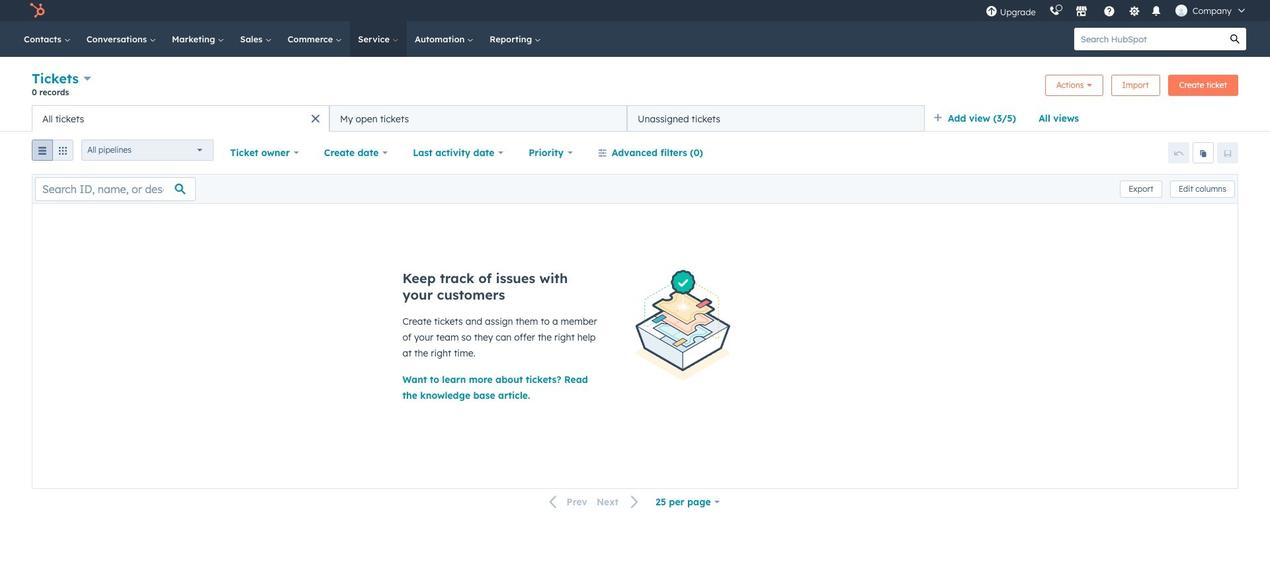 Task type: vqa. For each thing, say whether or not it's contained in the screenshot.
Your related to Your Preferences
no



Task type: describe. For each thing, give the bounding box(es) containing it.
Search ID, name, or description search field
[[35, 177, 196, 201]]

Search HubSpot search field
[[1075, 28, 1224, 50]]

jacob simon image
[[1176, 5, 1188, 17]]

pagination navigation
[[542, 494, 647, 511]]



Task type: locate. For each thing, give the bounding box(es) containing it.
banner
[[32, 69, 1239, 105]]

menu
[[979, 0, 1255, 21]]

marketplaces image
[[1076, 6, 1088, 18]]

group
[[32, 140, 73, 166]]



